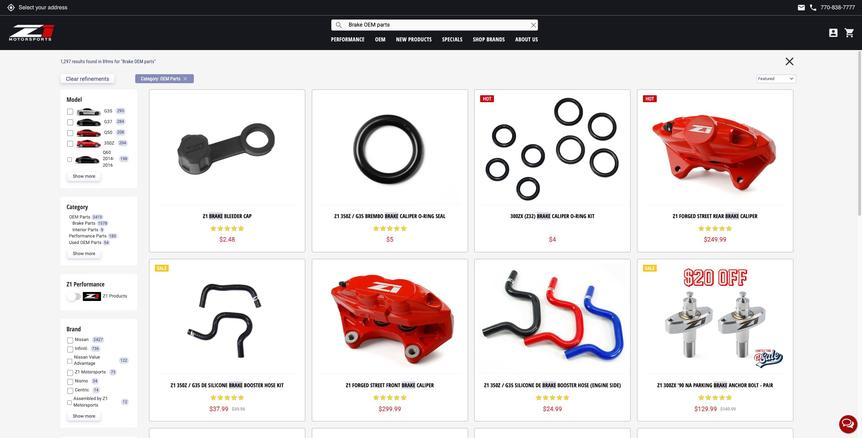 Task type: vqa. For each thing, say whether or not it's contained in the screenshot.
Z1 Motorsports Logo
yes



Task type: describe. For each thing, give the bounding box(es) containing it.
infiniti q60 coupe cv36 2014 2015 vq37vhr 3.7l z1 motorsports image
[[73, 155, 101, 164]]

infiniti g37 coupe sedan convertible v36 cv36 hv36 skyline 2008 2009 2010 2011 2012 2013 3.7l vq37vhr z1 motorsports image
[[75, 117, 102, 126]]

Search search field
[[343, 20, 530, 30]]

nissan 350z z33 2003 2004 2005 2006 2007 2008 2009 vq35de 3.5l revup rev up vq35hr nismo z1 motorsports image
[[75, 139, 102, 148]]



Task type: locate. For each thing, give the bounding box(es) containing it.
None checkbox
[[67, 141, 73, 147], [67, 338, 73, 343], [67, 347, 73, 352], [67, 370, 73, 376], [67, 388, 73, 394], [67, 400, 72, 406], [67, 141, 73, 147], [67, 338, 73, 343], [67, 347, 73, 352], [67, 370, 73, 376], [67, 388, 73, 394], [67, 400, 72, 406]]

infiniti g35 coupe sedan v35 v36 skyline 2003 2004 2005 2006 2007 2008 3.5l vq35de revup rev up vq35hr z1 motorsports image
[[75, 107, 102, 116]]

z1 motorsports logo image
[[9, 24, 55, 41]]

infiniti q50 sedan hybrid v37 2014 2015 2016 2017 2018 2019 2020 vq37vhr 2.0t 3.0t 3.7l red sport redsport vr30ddtt z1 motorsports image
[[75, 128, 102, 137]]

spring sale save on the parts you need for your build during the spring sale! image
[[0, 205, 863, 438]]

None checkbox
[[67, 109, 73, 115], [67, 120, 73, 125], [67, 130, 73, 136], [67, 157, 72, 163], [67, 358, 72, 364], [67, 379, 73, 385], [67, 109, 73, 115], [67, 120, 73, 125], [67, 130, 73, 136], [67, 157, 72, 163], [67, 358, 72, 364], [67, 379, 73, 385]]



